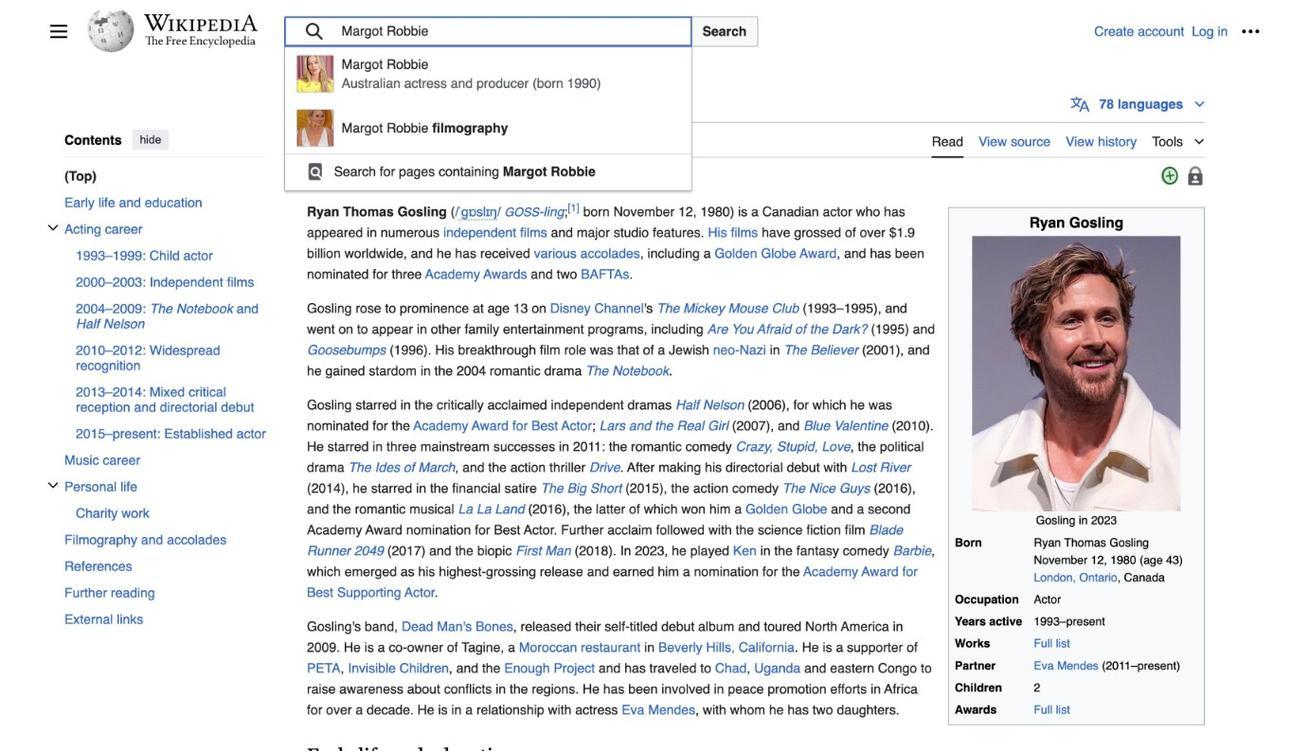 Task type: locate. For each thing, give the bounding box(es) containing it.
0 vertical spatial x small image
[[47, 222, 59, 234]]

Search Wikipedia search field
[[284, 16, 693, 46]]

wikipedia image
[[144, 14, 258, 31]]

main content
[[300, 85, 1261, 752]]

log in and more options image
[[1242, 22, 1261, 41]]

language progressive image
[[1072, 95, 1090, 114]]

search results list box
[[285, 47, 692, 189]]

1 vertical spatial x small image
[[47, 480, 59, 491]]

personal tools navigation
[[1095, 16, 1267, 46]]

x small image
[[47, 222, 59, 234], [47, 480, 59, 491]]

None search field
[[284, 16, 1095, 191]]

2 x small image from the top
[[47, 480, 59, 491]]



Task type: vqa. For each thing, say whether or not it's contained in the screenshot.
Search Results LIST BOX
yes



Task type: describe. For each thing, give the bounding box(es) containing it.
menu image
[[49, 22, 68, 41]]

1 x small image from the top
[[47, 222, 59, 234]]

the free encyclopedia image
[[145, 36, 256, 48]]

this is a good article. click here for more information. image
[[1161, 166, 1179, 185]]

page semi-protected image
[[1187, 166, 1206, 185]]



